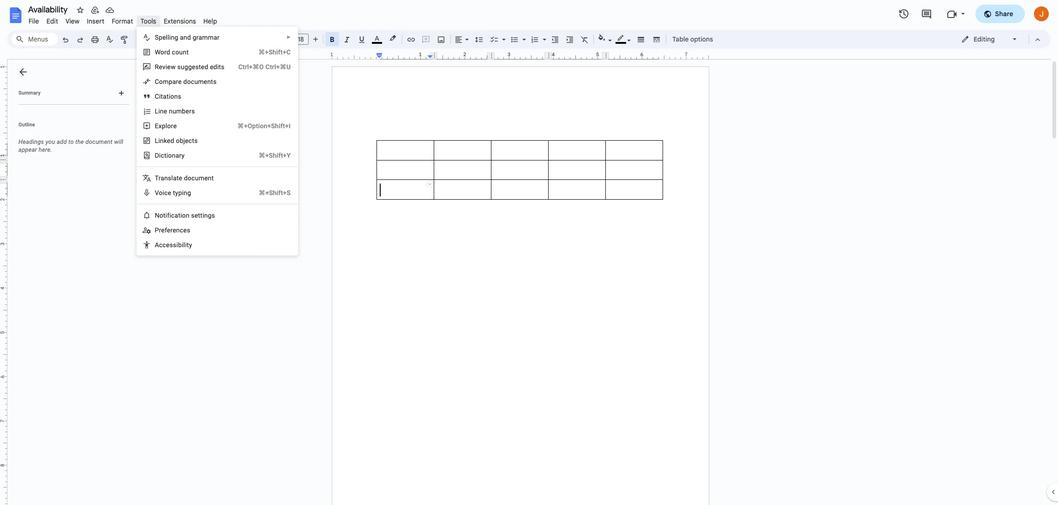 Task type: locate. For each thing, give the bounding box(es) containing it.
and
[[180, 34, 191, 41]]

1 horizontal spatial document
[[184, 174, 214, 182]]

⌘+shift+y
[[259, 152, 291, 159]]

menu
[[122, 0, 298, 406]]

menu bar
[[25, 12, 221, 27]]

options
[[690, 35, 713, 43]]

table options
[[672, 35, 713, 43]]

⌘+shift+c
[[258, 48, 291, 56]]

ctrl+⌘o ctrl+⌘u
[[238, 63, 291, 71]]

linked objects l element
[[155, 137, 200, 144]]

w ord count
[[155, 48, 189, 56]]

s pelling and grammar
[[155, 34, 220, 41]]

application
[[0, 0, 1058, 505]]

o
[[159, 212, 163, 219]]

word count w element
[[155, 48, 191, 56]]

extensions menu item
[[160, 16, 200, 27]]

u
[[181, 63, 184, 71]]

spelling and grammar s element
[[155, 34, 222, 41]]

review
[[155, 63, 176, 71]]

0 vertical spatial document
[[85, 138, 113, 145]]

a c cessibility
[[155, 241, 192, 249]]

document right the
[[85, 138, 113, 145]]

ctrl+⌘o ctrl+⌘u element
[[227, 62, 291, 72]]

format menu item
[[108, 16, 137, 27]]

file menu item
[[25, 16, 43, 27]]

document inside menu
[[184, 174, 214, 182]]

outline
[[18, 122, 35, 128]]

co
[[155, 78, 163, 85]]

to
[[68, 138, 74, 145]]

editing button
[[955, 32, 1024, 46]]

voice typing v element
[[155, 189, 194, 197]]

file
[[29, 17, 39, 25]]

document
[[85, 138, 113, 145], [184, 174, 214, 182]]

count
[[172, 48, 189, 56]]

p references
[[155, 227, 190, 234]]

translate document t element
[[155, 174, 217, 182]]

⌘+shift+y element
[[248, 151, 291, 160]]

⌘+shift+s
[[259, 189, 291, 197]]

Star checkbox
[[74, 4, 87, 17]]

format
[[112, 17, 133, 25]]

line numbers
[[155, 108, 195, 115]]

tools
[[140, 17, 156, 25]]

co m pare documents
[[155, 78, 217, 85]]

border width image
[[636, 33, 646, 46]]

documents
[[183, 78, 217, 85]]

edit menu item
[[43, 16, 62, 27]]

document up typing
[[184, 174, 214, 182]]

oice
[[159, 189, 171, 197]]

pelling
[[159, 34, 178, 41]]

appear
[[18, 146, 37, 153]]

menu bar inside menu bar banner
[[25, 12, 221, 27]]

ggested
[[184, 63, 208, 71]]

notification settings o element
[[155, 212, 218, 219]]

ictionary
[[159, 152, 185, 159]]

review suggested edits u element
[[155, 63, 227, 71]]

insert image image
[[436, 33, 446, 46]]

ord
[[160, 48, 170, 56]]

line
[[155, 108, 167, 115]]

citations k element
[[155, 93, 184, 100]]

outline heading
[[7, 121, 133, 134]]

extensions
[[164, 17, 196, 25]]

1 vertical spatial document
[[184, 174, 214, 182]]

menu bar containing file
[[25, 12, 221, 27]]

cessibility
[[163, 241, 192, 249]]

0 horizontal spatial document
[[85, 138, 113, 145]]

highlight color image
[[388, 33, 398, 44]]

insert
[[87, 17, 104, 25]]

document inside headings you add to the document will appear here.
[[85, 138, 113, 145]]

ranslate
[[158, 174, 182, 182]]

1
[[330, 51, 333, 58]]

editing
[[974, 35, 995, 43]]

compare documents m element
[[155, 78, 219, 85]]

numbers
[[169, 108, 195, 115]]

application containing share
[[0, 0, 1058, 505]]

t
[[155, 174, 158, 182]]

checklist menu image
[[500, 33, 506, 36]]

view
[[65, 17, 80, 25]]

you
[[46, 138, 55, 145]]

settings
[[191, 212, 215, 219]]

m
[[163, 78, 169, 85]]

edit
[[46, 17, 58, 25]]



Task type: vqa. For each thing, say whether or not it's contained in the screenshot.
Ideo
no



Task type: describe. For each thing, give the bounding box(es) containing it.
review s u ggested edits
[[155, 63, 224, 71]]

s
[[155, 34, 159, 41]]

n
[[155, 212, 159, 219]]

click to select borders image
[[427, 181, 433, 187]]

v oice typing
[[155, 189, 191, 197]]

Rename text field
[[25, 4, 73, 15]]

l inked objects
[[155, 137, 198, 144]]

help menu item
[[200, 16, 221, 27]]

preferences p element
[[155, 227, 193, 234]]

p
[[155, 227, 159, 234]]

main toolbar
[[57, 0, 718, 436]]

headings you add to the document will appear here.
[[18, 138, 123, 153]]

view menu item
[[62, 16, 83, 27]]

the
[[75, 138, 84, 145]]

share button
[[975, 5, 1025, 23]]

citations
[[155, 93, 181, 100]]

numbered list menu image
[[540, 33, 546, 36]]

summary heading
[[18, 90, 41, 97]]

summary
[[18, 90, 41, 96]]

menu bar banner
[[0, 0, 1058, 505]]

w
[[155, 48, 160, 56]]

explo r e
[[155, 122, 177, 130]]

explo
[[155, 122, 171, 130]]

Font size field
[[293, 34, 312, 45]]

help
[[203, 17, 217, 25]]

dictionary d element
[[155, 152, 187, 159]]

⌘+option+shift+i
[[237, 122, 291, 130]]

references
[[159, 227, 190, 234]]

c
[[159, 241, 163, 249]]

table options button
[[668, 32, 717, 46]]

mode and view toolbar
[[954, 30, 1045, 48]]

⌘+shift+s element
[[248, 188, 291, 197]]

v
[[155, 189, 159, 197]]

border dash image
[[651, 33, 662, 46]]

explore r element
[[155, 122, 179, 130]]

typing
[[173, 189, 191, 197]]

Zoom text field
[[134, 33, 156, 46]]

line & paragraph spacing image
[[474, 33, 484, 46]]

a
[[155, 241, 159, 249]]

⌘+option+shift+i element
[[226, 121, 291, 131]]

s
[[177, 63, 181, 71]]

pare
[[169, 78, 182, 85]]

here.
[[39, 146, 52, 153]]

table
[[672, 35, 689, 43]]

t ranslate document
[[155, 174, 214, 182]]

add
[[57, 138, 67, 145]]

inked
[[158, 137, 174, 144]]

insert menu item
[[83, 16, 108, 27]]

d
[[155, 152, 159, 159]]

line numbers f1 element
[[155, 108, 198, 115]]

d ictionary
[[155, 152, 185, 159]]

accessibility c element
[[155, 241, 195, 249]]

⌘+shift+c element
[[247, 48, 291, 57]]

Menus field
[[12, 33, 58, 46]]

ctrl+⌘u
[[265, 63, 291, 71]]

tification
[[163, 212, 189, 219]]

tools menu item
[[137, 16, 160, 27]]

Zoom field
[[132, 33, 167, 47]]

share
[[995, 10, 1013, 18]]

►
[[287, 35, 291, 40]]

e
[[173, 122, 177, 130]]

will
[[114, 138, 123, 145]]

n o tification settings
[[155, 212, 215, 219]]

grammar
[[193, 34, 220, 41]]

Font size text field
[[293, 34, 308, 45]]

edits
[[210, 63, 224, 71]]

ctrl+⌘o
[[238, 63, 264, 71]]

bulleted list menu image
[[520, 33, 526, 36]]

menu containing s
[[122, 0, 298, 406]]

text color image
[[372, 33, 382, 44]]

headings
[[18, 138, 44, 145]]

objects
[[176, 137, 198, 144]]

l
[[155, 137, 158, 144]]

document outline element
[[7, 60, 133, 505]]

r
[[171, 122, 173, 130]]



